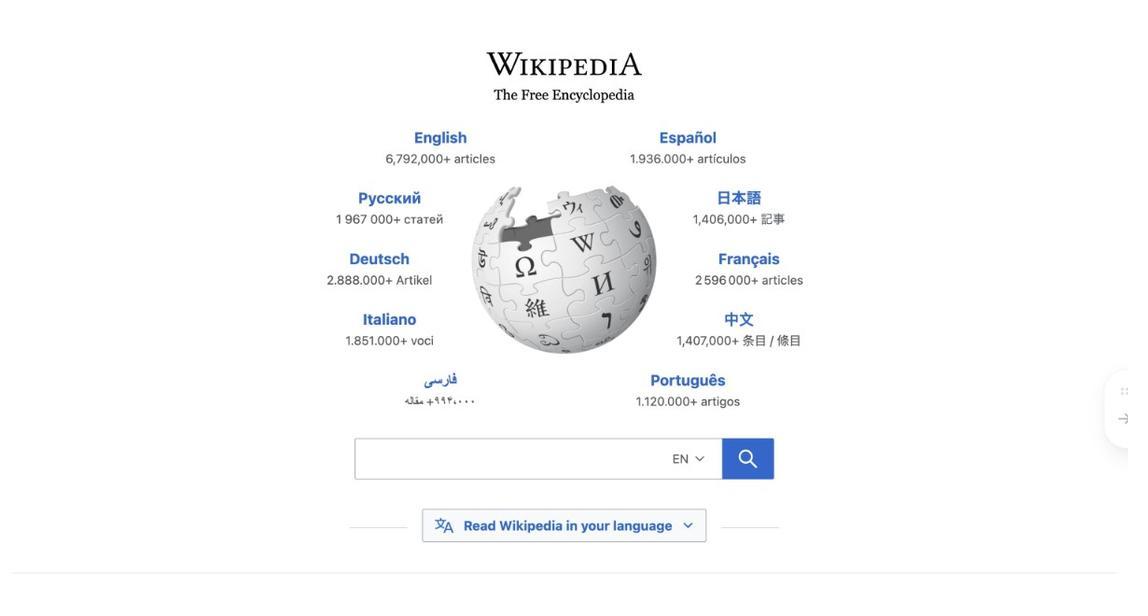 Task type: vqa. For each thing, say whether or not it's contained in the screenshot.
search box on the bottom of page
yes



Task type: locate. For each thing, give the bounding box(es) containing it.
None search field
[[313, 433, 817, 491], [355, 438, 723, 480], [313, 433, 817, 491], [355, 438, 723, 480]]

top languages element
[[307, 126, 822, 429]]



